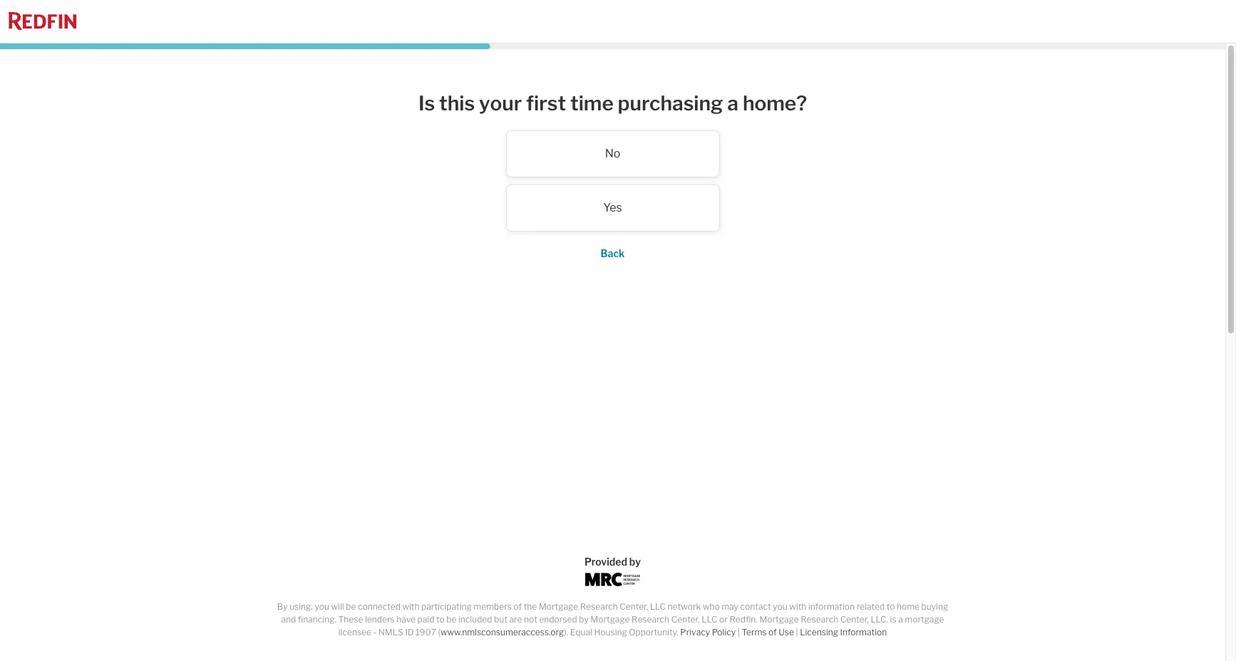 Task type: locate. For each thing, give the bounding box(es) containing it.
not
[[524, 615, 538, 626]]

paid
[[418, 615, 435, 626]]

using,
[[290, 602, 313, 613]]

licensing
[[800, 628, 839, 638]]

1 horizontal spatial to
[[887, 602, 896, 613]]

network
[[668, 602, 701, 613]]

0 horizontal spatial with
[[403, 602, 420, 613]]

research up 'opportunity.'
[[632, 615, 670, 626]]

center, up information
[[841, 615, 869, 626]]

be down participating
[[447, 615, 457, 626]]

0 vertical spatial to
[[887, 602, 896, 613]]

research up licensing
[[801, 615, 839, 626]]

1 horizontal spatial mortgage
[[591, 615, 630, 626]]

1 horizontal spatial |
[[796, 628, 799, 638]]

mortgage up endorsed
[[539, 602, 579, 613]]

with up use
[[790, 602, 807, 613]]

1 horizontal spatial by
[[630, 556, 641, 569]]

llc up privacy policy link
[[702, 615, 718, 626]]

mortgage
[[905, 615, 945, 626]]

redfin.
[[730, 615, 758, 626]]

llc up 'opportunity.'
[[650, 602, 666, 613]]

privacy policy link
[[681, 628, 736, 638]]

privacy
[[681, 628, 711, 638]]

you up financing.
[[315, 602, 330, 613]]

mortgage research center image
[[585, 574, 641, 587]]

www.nmlsconsumeraccess.org ). equal housing opportunity. privacy policy | terms of use | licensing information
[[441, 628, 888, 638]]

0 horizontal spatial to
[[437, 615, 445, 626]]

you
[[315, 602, 330, 613], [773, 602, 788, 613]]

lenders
[[365, 615, 395, 626]]

llc
[[650, 602, 666, 613], [702, 615, 718, 626]]

1 horizontal spatial llc
[[702, 615, 718, 626]]

0 horizontal spatial llc
[[650, 602, 666, 613]]

0 horizontal spatial of
[[514, 602, 522, 613]]

connected
[[358, 602, 401, 613]]

mortgage
[[539, 602, 579, 613], [591, 615, 630, 626], [760, 615, 799, 626]]

information
[[841, 628, 888, 638]]

members
[[474, 602, 512, 613]]

).
[[564, 628, 569, 638]]

center,
[[620, 602, 649, 613], [672, 615, 700, 626], [841, 615, 869, 626]]

2 horizontal spatial research
[[801, 615, 839, 626]]

mortgage up housing
[[591, 615, 630, 626]]

1 horizontal spatial be
[[447, 615, 457, 626]]

center, down network
[[672, 615, 700, 626]]

www.nmlsconsumeraccess.org
[[441, 628, 564, 638]]

0 vertical spatial be
[[346, 602, 356, 613]]

licensee
[[339, 628, 372, 638]]

related
[[857, 602, 885, 613]]

licensing information link
[[800, 628, 888, 638]]

by up equal
[[579, 615, 589, 626]]

to up is
[[887, 602, 896, 613]]

1 horizontal spatial of
[[769, 628, 777, 638]]

of inside by using, you will be connected with participating members of the mortgage research center, llc network who may contact you with information related to home buying and financing. these lenders have paid to be included but are not endorsed by mortgage research center, llc or redfin. mortgage research center, llc. is a mortgage licensee - nmls id 1907 (
[[514, 602, 522, 613]]

by
[[630, 556, 641, 569], [579, 615, 589, 626]]

no
[[605, 147, 621, 160]]

1 vertical spatial be
[[447, 615, 457, 626]]

time
[[571, 91, 614, 116]]

to
[[887, 602, 896, 613], [437, 615, 445, 626]]

who
[[703, 602, 720, 613]]

research
[[580, 602, 618, 613], [632, 615, 670, 626], [801, 615, 839, 626]]

1 vertical spatial of
[[769, 628, 777, 638]]

these
[[338, 615, 363, 626]]

0 horizontal spatial center,
[[620, 602, 649, 613]]

center, up 'opportunity.'
[[620, 602, 649, 613]]

1 horizontal spatial you
[[773, 602, 788, 613]]

housing
[[595, 628, 628, 638]]

and
[[281, 615, 296, 626]]

| down redfin.
[[738, 628, 740, 638]]

1 horizontal spatial research
[[632, 615, 670, 626]]

to up (
[[437, 615, 445, 626]]

of for members
[[514, 602, 522, 613]]

you right 'contact'
[[773, 602, 788, 613]]

be up these
[[346, 602, 356, 613]]

0 vertical spatial of
[[514, 602, 522, 613]]

0 horizontal spatial |
[[738, 628, 740, 638]]

may
[[722, 602, 739, 613]]

1 vertical spatial to
[[437, 615, 445, 626]]

of left use
[[769, 628, 777, 638]]

1 horizontal spatial with
[[790, 602, 807, 613]]

|
[[738, 628, 740, 638], [796, 628, 799, 638]]

0 horizontal spatial by
[[579, 615, 589, 626]]

by inside by using, you will be connected with participating members of the mortgage research center, llc network who may contact you with information related to home buying and financing. these lenders have paid to be included but are not endorsed by mortgage research center, llc or redfin. mortgage research center, llc. is a mortgage licensee - nmls id 1907 (
[[579, 615, 589, 626]]

of for terms
[[769, 628, 777, 638]]

1907
[[416, 628, 436, 638]]

contact
[[741, 602, 772, 613]]

is this your first time purchasing a home? option group
[[328, 130, 898, 232]]

are
[[510, 615, 522, 626]]

0 horizontal spatial you
[[315, 602, 330, 613]]

with
[[403, 602, 420, 613], [790, 602, 807, 613]]

policy
[[712, 628, 736, 638]]

0 vertical spatial by
[[630, 556, 641, 569]]

| right use
[[796, 628, 799, 638]]

research up housing
[[580, 602, 618, 613]]

this
[[439, 91, 475, 116]]

0 horizontal spatial be
[[346, 602, 356, 613]]

by up mortgage research center image
[[630, 556, 641, 569]]

of
[[514, 602, 522, 613], [769, 628, 777, 638]]

buying
[[922, 602, 949, 613]]

home
[[897, 602, 920, 613]]

mortgage up use
[[760, 615, 799, 626]]

back button
[[601, 247, 625, 259]]

by using, you will be connected with participating members of the mortgage research center, llc network who may contact you with information related to home buying and financing. these lenders have paid to be included but are not endorsed by mortgage research center, llc or redfin. mortgage research center, llc. is a mortgage licensee - nmls id 1907 (
[[277, 602, 949, 638]]

but
[[494, 615, 508, 626]]

be
[[346, 602, 356, 613], [447, 615, 457, 626]]

your
[[479, 91, 522, 116]]

with up have
[[403, 602, 420, 613]]

of left the
[[514, 602, 522, 613]]

is this your first time purchasing a home?
[[419, 91, 808, 116]]

1 vertical spatial by
[[579, 615, 589, 626]]



Task type: describe. For each thing, give the bounding box(es) containing it.
-
[[373, 628, 377, 638]]

participating
[[422, 602, 472, 613]]

back
[[601, 247, 625, 259]]

yes
[[604, 201, 623, 214]]

information
[[809, 602, 855, 613]]

will
[[331, 602, 344, 613]]

www.nmlsconsumeraccess.org link
[[441, 628, 564, 638]]

llc.
[[871, 615, 889, 626]]

0 horizontal spatial mortgage
[[539, 602, 579, 613]]

is
[[419, 91, 435, 116]]

equal
[[571, 628, 593, 638]]

2 horizontal spatial mortgage
[[760, 615, 799, 626]]

id
[[405, 628, 414, 638]]

a
[[899, 615, 904, 626]]

1 with from the left
[[403, 602, 420, 613]]

provided
[[585, 556, 628, 569]]

opportunity.
[[629, 628, 679, 638]]

have
[[397, 615, 416, 626]]

or
[[720, 615, 728, 626]]

1 horizontal spatial center,
[[672, 615, 700, 626]]

terms of use link
[[742, 628, 795, 638]]

endorsed
[[540, 615, 578, 626]]

is
[[891, 615, 897, 626]]

1 vertical spatial llc
[[702, 615, 718, 626]]

a home?
[[728, 91, 808, 116]]

provided by
[[585, 556, 641, 569]]

nmls
[[379, 628, 403, 638]]

2 | from the left
[[796, 628, 799, 638]]

(
[[438, 628, 441, 638]]

first
[[526, 91, 566, 116]]

2 horizontal spatial center,
[[841, 615, 869, 626]]

included
[[459, 615, 493, 626]]

0 horizontal spatial research
[[580, 602, 618, 613]]

purchasing
[[618, 91, 724, 116]]

1 | from the left
[[738, 628, 740, 638]]

terms
[[742, 628, 767, 638]]

2 with from the left
[[790, 602, 807, 613]]

1 you from the left
[[315, 602, 330, 613]]

use
[[779, 628, 795, 638]]

0 vertical spatial llc
[[650, 602, 666, 613]]

financing.
[[298, 615, 337, 626]]

the
[[524, 602, 537, 613]]

2 you from the left
[[773, 602, 788, 613]]

by
[[277, 602, 288, 613]]



Task type: vqa. For each thing, say whether or not it's contained in the screenshot.
Opportunity.
yes



